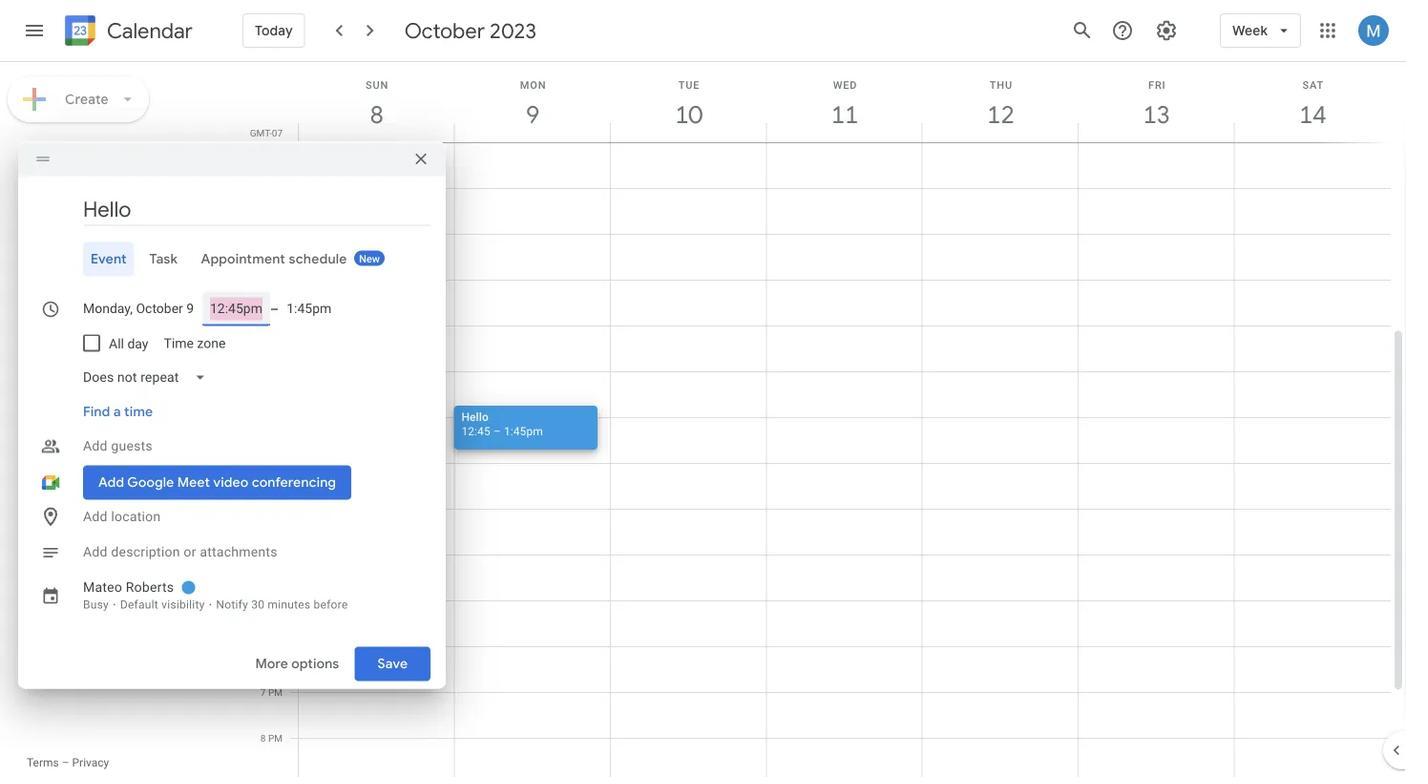 Task type: vqa. For each thing, say whether or not it's contained in the screenshot.
the United
yes



Task type: locate. For each thing, give the bounding box(es) containing it.
10 down tue
[[674, 99, 702, 130]]

october 2023 up mon in the left top of the page
[[405, 17, 537, 44]]

all
[[109, 335, 124, 351]]

– right 12:45
[[494, 425, 501, 438]]

4
[[118, 202, 124, 214], [206, 309, 212, 321], [261, 549, 266, 561]]

pm for 5 pm
[[268, 595, 283, 607]]

am for 8 am
[[268, 182, 283, 194]]

8 column header
[[298, 62, 455, 142]]

2 vertical spatial 10
[[174, 336, 185, 348]]

9 down november 2 element
[[147, 336, 153, 348]]

14 column header
[[1235, 62, 1392, 142]]

pm for 8 pm
[[268, 733, 283, 744]]

add location
[[83, 509, 161, 525]]

2023 up mon in the left top of the page
[[490, 17, 537, 44]]

0 vertical spatial 10
[[674, 99, 702, 130]]

2 pm from the top
[[268, 503, 283, 515]]

1 am from the top
[[268, 137, 283, 148]]

s left m
[[30, 176, 36, 187]]

sun 8
[[366, 79, 389, 130]]

1 vertical spatial 2
[[261, 458, 266, 469]]

2023
[[490, 17, 537, 44], [84, 144, 116, 161]]

1 vertical spatial add
[[83, 509, 108, 525]]

24
[[86, 283, 97, 294]]

grid
[[245, 62, 1407, 777]]

november 1 element
[[109, 304, 132, 327]]

1 vertical spatial 3
[[177, 309, 182, 321]]

united
[[122, 508, 161, 523]]

25 element
[[109, 277, 132, 300]]

11 down wed
[[830, 99, 858, 130]]

11 up 18 on the top of the page
[[115, 229, 126, 241]]

30 down 23, today element
[[57, 309, 68, 321]]

s
[[30, 176, 36, 187], [206, 176, 212, 187]]

11 inside wed 11
[[830, 99, 858, 130]]

am for 9 am
[[268, 228, 283, 240]]

12
[[987, 99, 1014, 130]]

2 row from the top
[[18, 195, 224, 222]]

5 pm from the top
[[268, 687, 283, 698]]

0 vertical spatial 2023
[[490, 17, 537, 44]]

10 down november 3 element
[[174, 336, 185, 348]]

3
[[89, 202, 94, 214], [177, 309, 182, 321], [261, 503, 266, 515]]

add guests button
[[75, 429, 431, 464]]

tab list
[[33, 242, 431, 277]]

2 for 2
[[147, 309, 153, 321]]

3 up november 10 element
[[177, 309, 182, 321]]

7 row from the top
[[18, 329, 224, 355]]

or
[[184, 544, 196, 560]]

1 vertical spatial 7
[[89, 336, 94, 348]]

0 vertical spatial 9
[[525, 99, 539, 130]]

october 2023 up m
[[27, 144, 116, 161]]

0 horizontal spatial october 2023
[[27, 144, 116, 161]]

add down find
[[83, 438, 108, 454]]

8 pm
[[261, 733, 283, 744]]

2 t from the left
[[147, 176, 153, 187]]

0 vertical spatial add
[[83, 438, 108, 454]]

13 column header
[[1079, 62, 1236, 142]]

0 horizontal spatial t
[[89, 176, 94, 187]]

1 pm from the top
[[268, 458, 283, 469]]

2 am from the top
[[268, 182, 283, 194]]

m
[[58, 176, 66, 187]]

0 horizontal spatial s
[[30, 176, 36, 187]]

3 am from the top
[[268, 228, 283, 240]]

0 horizontal spatial 9
[[147, 336, 153, 348]]

4 up november 11 "element"
[[206, 309, 212, 321]]

19
[[145, 256, 156, 267]]

mateo
[[83, 580, 122, 596]]

0 vertical spatial 4
[[118, 202, 124, 214]]

1 horizontal spatial 30
[[251, 598, 265, 612]]

End time text field
[[287, 298, 333, 320]]

terms link
[[27, 756, 59, 770]]

4 up 5
[[261, 549, 266, 561]]

0 horizontal spatial 4
[[118, 202, 124, 214]]

11 link
[[823, 93, 867, 137]]

– up 11 am on the left top
[[270, 301, 279, 317]]

1 vertical spatial 30
[[251, 598, 265, 612]]

12 element
[[139, 224, 162, 246]]

0 vertical spatial october
[[405, 17, 485, 44]]

0 vertical spatial 7
[[260, 137, 266, 148]]

11 inside "element"
[[203, 336, 214, 348]]

2 horizontal spatial 4
[[261, 549, 266, 561]]

8 am
[[260, 182, 283, 194]]

1
[[118, 309, 124, 321]]

8 down 7 pm
[[261, 733, 266, 744]]

add
[[83, 438, 108, 454], [83, 509, 108, 525], [83, 544, 108, 560]]

w
[[117, 176, 125, 187]]

9 inside october 2023 grid
[[147, 336, 153, 348]]

am
[[268, 137, 283, 148], [268, 182, 283, 194], [268, 228, 283, 240], [268, 320, 283, 331]]

1 vertical spatial 4
[[206, 309, 212, 321]]

2 inside grid
[[147, 309, 153, 321]]

row containing s
[[18, 168, 224, 195]]

2 horizontal spatial 10
[[674, 99, 702, 130]]

2 horizontal spatial –
[[494, 425, 501, 438]]

terms
[[27, 756, 59, 770]]

2 horizontal spatial 9
[[525, 99, 539, 130]]

description
[[111, 544, 180, 560]]

7 inside row
[[89, 336, 94, 348]]

9 column header
[[454, 62, 611, 142]]

0 horizontal spatial 2
[[147, 309, 153, 321]]

10 column header
[[610, 62, 767, 142]]

pm down 3 pm
[[268, 549, 283, 561]]

2 add from the top
[[83, 509, 108, 525]]

3 up 10 element
[[89, 202, 94, 214]]

2 for 2 pm
[[261, 458, 266, 469]]

am up appointment schedule
[[268, 228, 283, 240]]

add inside dropdown button
[[83, 438, 108, 454]]

to element
[[270, 301, 279, 317]]

0 vertical spatial 3
[[89, 202, 94, 214]]

t left w
[[89, 176, 94, 187]]

0 vertical spatial 2
[[147, 309, 153, 321]]

8
[[369, 99, 383, 130], [260, 182, 266, 194], [118, 336, 124, 348], [261, 733, 266, 744]]

1 vertical spatial –
[[494, 425, 501, 438]]

november 3 element
[[168, 304, 191, 327]]

privacy
[[72, 756, 109, 770]]

11 for 11 am
[[255, 320, 266, 331]]

11 down november 4 element
[[203, 336, 214, 348]]

3 for 3 pm
[[261, 503, 266, 515]]

1 horizontal spatial 4
[[206, 309, 212, 321]]

1 vertical spatial october
[[27, 144, 81, 161]]

None field
[[75, 361, 221, 395]]

add left "in"
[[83, 509, 108, 525]]

wed
[[834, 79, 858, 91]]

2023 down create
[[84, 144, 116, 161]]

october 2023
[[405, 17, 537, 44], [27, 144, 116, 161]]

14 element
[[197, 224, 220, 246]]

row
[[18, 168, 224, 195], [18, 195, 224, 222], [18, 222, 224, 248], [18, 248, 224, 275], [18, 275, 224, 302], [18, 302, 224, 329], [18, 329, 224, 355]]

7 left all
[[89, 336, 94, 348]]

roberts
[[126, 580, 174, 596]]

3 add from the top
[[83, 544, 108, 560]]

mon
[[520, 79, 547, 91]]

0 horizontal spatial october
[[27, 144, 81, 161]]

t left f on the top left
[[147, 176, 153, 187]]

3 up 4 pm
[[261, 503, 266, 515]]

1 vertical spatial 9
[[260, 228, 266, 240]]

4 row from the top
[[18, 248, 224, 275]]

0 horizontal spatial 10
[[86, 229, 97, 241]]

11 left end time text field
[[255, 320, 266, 331]]

–
[[270, 301, 279, 317], [494, 425, 501, 438], [62, 756, 69, 770]]

2 up 3 pm
[[261, 458, 266, 469]]

calendar heading
[[103, 18, 193, 44]]

row containing 17
[[18, 248, 224, 275]]

2 vertical spatial 3
[[261, 503, 266, 515]]

add up mateo
[[83, 544, 108, 560]]

1 horizontal spatial 2
[[261, 458, 266, 469]]

notify
[[216, 598, 248, 612]]

1 horizontal spatial s
[[206, 176, 212, 187]]

30 right the notify
[[251, 598, 265, 612]]

Add title text field
[[83, 195, 431, 224]]

21 element
[[197, 250, 220, 273]]

13 element
[[168, 224, 191, 246]]

pm for 3 pm
[[268, 503, 283, 515]]

10 for 10 element
[[86, 229, 97, 241]]

30 element
[[51, 304, 74, 327]]

8 up "add title" text field
[[260, 182, 266, 194]]

11 column header
[[766, 62, 923, 142]]

2 horizontal spatial 3
[[261, 503, 266, 515]]

13
[[1143, 99, 1170, 130]]

week
[[1233, 22, 1268, 39]]

other calendars
[[27, 473, 131, 490]]

create button
[[8, 76, 149, 122]]

3 pm from the top
[[268, 549, 283, 561]]

week button
[[1221, 8, 1302, 53]]

zone
[[197, 335, 226, 351]]

– right terms 'link'
[[62, 756, 69, 770]]

14
[[1299, 99, 1326, 130]]

10 element
[[80, 224, 103, 246]]

1 row from the top
[[18, 168, 224, 195]]

9
[[525, 99, 539, 130], [260, 228, 266, 240], [147, 336, 153, 348]]

2 vertical spatial 7
[[261, 687, 266, 698]]

pm for 7 pm
[[268, 687, 283, 698]]

schedule
[[289, 251, 347, 268]]

8 down "sun"
[[369, 99, 383, 130]]

4 pm
[[261, 549, 283, 561]]

1 horizontal spatial –
[[270, 301, 279, 317]]

t
[[89, 176, 94, 187], [147, 176, 153, 187]]

cell
[[135, 195, 165, 222], [18, 275, 47, 302], [47, 275, 77, 302], [135, 275, 165, 302], [165, 275, 194, 302]]

all day
[[109, 335, 148, 351]]

10 link
[[667, 93, 711, 137]]

1 vertical spatial 2023
[[84, 144, 116, 161]]

row containing 24
[[18, 275, 224, 302]]

row group
[[18, 195, 224, 355]]

10 up 17
[[86, 229, 97, 241]]

am down the to element
[[268, 320, 283, 331]]

3 row from the top
[[18, 222, 224, 248]]

7
[[260, 137, 266, 148], [89, 336, 94, 348], [261, 687, 266, 698]]

1 horizontal spatial t
[[147, 176, 153, 187]]

18
[[115, 256, 126, 267]]

4 up 11 element at the left top
[[118, 202, 124, 214]]

s right f on the top left
[[206, 176, 212, 187]]

am for 11 am
[[268, 320, 283, 331]]

pm right 5
[[268, 595, 283, 607]]

7 left 07
[[260, 137, 266, 148]]

in
[[108, 508, 119, 523]]

7 up 8 pm
[[261, 687, 266, 698]]

2 vertical spatial add
[[83, 544, 108, 560]]

find
[[83, 404, 110, 421]]

pm up 4 pm
[[268, 503, 283, 515]]

1 horizontal spatial october
[[405, 17, 485, 44]]

holidays in united states
[[53, 508, 202, 523]]

find a time button
[[75, 395, 161, 429]]

2 vertical spatial 9
[[147, 336, 153, 348]]

1 vertical spatial october 2023
[[27, 144, 116, 161]]

8 inside "element"
[[118, 336, 124, 348]]

4 pm from the top
[[268, 595, 283, 607]]

1 horizontal spatial 9
[[260, 228, 266, 240]]

cell up november 3 element
[[165, 275, 194, 302]]

12 column header
[[922, 62, 1079, 142]]

0 horizontal spatial 30
[[57, 309, 68, 321]]

2 up november 9 element
[[147, 309, 153, 321]]

0 vertical spatial –
[[270, 301, 279, 317]]

other
[[27, 473, 65, 490]]

am up 8 am at the top of the page
[[268, 137, 283, 148]]

location
[[111, 509, 161, 525]]

20
[[174, 256, 185, 267]]

2 vertical spatial 4
[[261, 549, 266, 561]]

mon 9
[[520, 79, 547, 130]]

6 pm from the top
[[268, 733, 283, 744]]

0 vertical spatial 30
[[57, 309, 68, 321]]

1 vertical spatial 10
[[86, 229, 97, 241]]

2 s from the left
[[206, 176, 212, 187]]

minutes
[[268, 598, 311, 612]]

9 down mon in the left top of the page
[[525, 99, 539, 130]]

pm for 4 pm
[[268, 549, 283, 561]]

thu
[[990, 79, 1013, 91]]

07
[[272, 127, 283, 138]]

add for add description or attachments
[[83, 544, 108, 560]]

row containing 3
[[18, 195, 224, 222]]

4 am from the top
[[268, 320, 283, 331]]

pm down 7 pm
[[268, 733, 283, 744]]

6 row from the top
[[18, 302, 224, 329]]

sat
[[1303, 79, 1325, 91]]

3 for november 3 element
[[177, 309, 182, 321]]

hello 12:45 – 1:45pm
[[462, 410, 543, 438]]

20 element
[[168, 250, 191, 273]]

pm up 3 pm
[[268, 458, 283, 469]]

2
[[147, 309, 153, 321], [261, 458, 266, 469]]

task button
[[142, 242, 186, 277]]

8 left day
[[118, 336, 124, 348]]

1 horizontal spatial 10
[[174, 336, 185, 348]]

0 horizontal spatial –
[[62, 756, 69, 770]]

8 link
[[355, 93, 399, 137]]

sun
[[366, 79, 389, 91]]

9 down "add title" text field
[[260, 228, 266, 240]]

10 for november 10 element
[[174, 336, 185, 348]]

attachments
[[200, 544, 278, 560]]

1 horizontal spatial 3
[[177, 309, 182, 321]]

am up "add title" text field
[[268, 182, 283, 194]]

1 horizontal spatial october 2023
[[405, 17, 537, 44]]

None search field
[[0, 359, 237, 401]]

1 add from the top
[[83, 438, 108, 454]]

5 row from the top
[[18, 275, 224, 302]]

9 for november 9 element
[[147, 336, 153, 348]]

7 am
[[260, 137, 283, 148]]

pm up 8 pm
[[268, 687, 283, 698]]

0 horizontal spatial 2023
[[84, 144, 116, 161]]

Start time text field
[[210, 298, 263, 320]]

fri
[[1149, 79, 1167, 91]]

november 2 element
[[139, 304, 162, 327]]



Task type: describe. For each thing, give the bounding box(es) containing it.
19 element
[[139, 250, 162, 273]]

11 element
[[109, 224, 132, 246]]

9 am
[[260, 228, 283, 240]]

row group containing 3
[[18, 195, 224, 355]]

visibility
[[162, 598, 205, 612]]

2 vertical spatial –
[[62, 756, 69, 770]]

november 9 element
[[139, 330, 162, 353]]

17
[[86, 256, 97, 267]]

f
[[177, 176, 182, 187]]

time zone button
[[156, 326, 233, 361]]

30 inside row
[[57, 309, 68, 321]]

31 element
[[80, 304, 103, 327]]

mateo roberts
[[83, 580, 174, 596]]

time zone
[[164, 335, 226, 351]]

new
[[359, 253, 380, 265]]

cell up 12 'element'
[[135, 195, 165, 222]]

task
[[150, 251, 178, 268]]

8 for november 8 "element"
[[118, 336, 124, 348]]

9 link
[[511, 93, 555, 137]]

16 element
[[51, 250, 74, 273]]

1 horizontal spatial 2023
[[490, 17, 537, 44]]

before
[[314, 598, 348, 612]]

cell up 29 element
[[18, 275, 47, 302]]

12:45
[[462, 425, 491, 438]]

notify 30 minutes before
[[216, 598, 348, 612]]

terms – privacy
[[27, 756, 109, 770]]

4 for 4 pm
[[261, 549, 266, 561]]

november 10 element
[[168, 330, 191, 353]]

28
[[203, 283, 214, 294]]

time
[[164, 335, 194, 351]]

11 for november 11 "element"
[[203, 336, 214, 348]]

add for add guests
[[83, 438, 108, 454]]

0 horizontal spatial 3
[[89, 202, 94, 214]]

4 for november 4 element
[[206, 309, 212, 321]]

7 for 7 am
[[260, 137, 266, 148]]

fri 13
[[1143, 79, 1170, 130]]

november 11 element
[[197, 330, 220, 353]]

find a time
[[83, 404, 153, 421]]

guests
[[111, 438, 153, 454]]

23, today element
[[51, 277, 74, 300]]

october 2023 grid
[[18, 168, 224, 355]]

row containing 7
[[18, 329, 224, 355]]

thu 12
[[987, 79, 1014, 130]]

calendars
[[68, 473, 131, 490]]

appointment
[[201, 251, 286, 268]]

default
[[120, 598, 158, 612]]

row containing 30
[[18, 302, 224, 329]]

sat 14
[[1299, 79, 1326, 130]]

default visibility
[[120, 598, 205, 612]]

pm for 2 pm
[[268, 458, 283, 469]]

privacy link
[[72, 756, 109, 770]]

8 for 8 pm
[[261, 733, 266, 744]]

24 element
[[80, 277, 103, 300]]

0 vertical spatial october 2023
[[405, 17, 537, 44]]

8 for 8 am
[[260, 182, 266, 194]]

17 element
[[80, 250, 103, 273]]

– inside 'hello 12:45 – 1:45pm'
[[494, 425, 501, 438]]

9 inside mon 9
[[525, 99, 539, 130]]

29 element
[[21, 304, 44, 327]]

11 for 11 element at the left top
[[115, 229, 126, 241]]

create
[[65, 91, 109, 108]]

18 element
[[109, 250, 132, 273]]

1 s from the left
[[30, 176, 36, 187]]

cell down 19 element
[[135, 275, 165, 302]]

12 link
[[979, 93, 1023, 137]]

7 for 7
[[89, 336, 94, 348]]

tue
[[679, 79, 700, 91]]

3 pm
[[261, 503, 283, 515]]

holidays
[[53, 508, 105, 523]]

settings menu image
[[1156, 19, 1179, 42]]

day
[[127, 335, 148, 351]]

calendar element
[[61, 11, 193, 53]]

row containing 10
[[18, 222, 224, 248]]

november 8 element
[[109, 330, 132, 353]]

31
[[86, 309, 97, 321]]

main drawer image
[[23, 19, 46, 42]]

other calendars button
[[4, 466, 237, 497]]

7 for 7 pm
[[261, 687, 266, 698]]

add description or attachments
[[83, 544, 278, 560]]

11 am
[[255, 320, 283, 331]]

gmt-
[[250, 127, 272, 138]]

a
[[114, 404, 121, 421]]

tab list containing event
[[33, 242, 431, 277]]

november 4 element
[[197, 304, 220, 327]]

new element
[[354, 251, 385, 266]]

14 link
[[1292, 93, 1336, 137]]

event
[[91, 251, 127, 268]]

13 link
[[1136, 93, 1179, 137]]

add for add location
[[83, 509, 108, 525]]

21
[[203, 256, 214, 267]]

28 element
[[197, 277, 220, 300]]

9 for 9 am
[[260, 228, 266, 240]]

am for 7 am
[[268, 137, 283, 148]]

Start date text field
[[83, 298, 195, 320]]

8 inside sun 8
[[369, 99, 383, 130]]

busy
[[83, 598, 109, 612]]

5
[[261, 595, 266, 607]]

add guests
[[83, 438, 153, 454]]

1:45pm
[[504, 425, 543, 438]]

today button
[[243, 8, 305, 53]]

2 pm
[[261, 458, 283, 469]]

10 inside column header
[[674, 99, 702, 130]]

grid containing 8
[[245, 62, 1407, 777]]

1 t from the left
[[89, 176, 94, 187]]

states
[[164, 508, 202, 523]]

5 pm
[[261, 595, 283, 607]]

event button
[[83, 242, 134, 277]]

cell down 16 element
[[47, 275, 77, 302]]

appointment schedule
[[201, 251, 347, 268]]

today
[[255, 22, 293, 39]]

7 pm
[[261, 687, 283, 698]]

tue 10
[[674, 79, 702, 130]]

november 7 element
[[80, 330, 103, 353]]

gmt-07
[[250, 127, 283, 138]]



